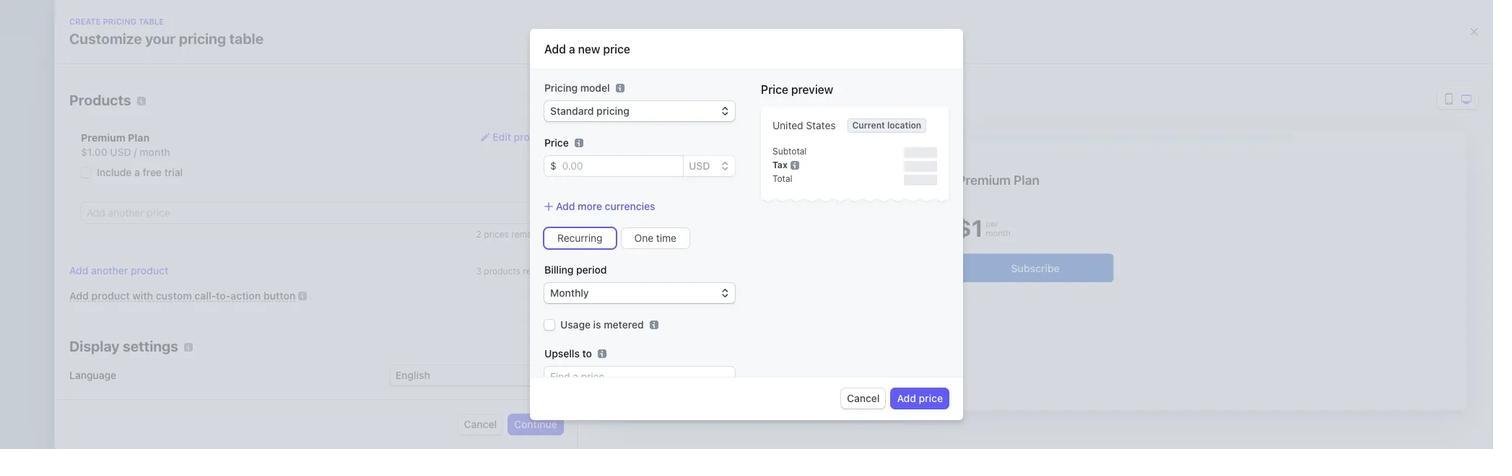Task type: describe. For each thing, give the bounding box(es) containing it.
or inside payment links are urls, buttons, or qr codes that can help conversion by taking customers straight to the checkout—no website required.
[[345, 313, 354, 325]]

checkout—no
[[340, 327, 403, 339]]

product inside 'add another product' "button"
[[131, 264, 168, 277]]

pricing
[[545, 82, 578, 94]]

total
[[773, 173, 793, 184]]

a for new
[[569, 43, 575, 56]]

view docs
[[188, 348, 238, 360]]

add another product button
[[69, 264, 168, 278]]

period
[[576, 264, 607, 276]]

month
[[140, 146, 170, 158]]

create for create pricing table customize your pricing table
[[69, 17, 101, 26]]

remaining for 3 products remaining
[[523, 266, 563, 277]]

add more currencies
[[556, 200, 655, 212]]

invoices.
[[498, 186, 539, 199]]

2 prices remaining
[[476, 229, 552, 240]]

subscriptions
[[413, 186, 475, 199]]

view
[[188, 348, 212, 360]]

1 vertical spatial cancel
[[464, 418, 497, 430]]

and
[[478, 186, 496, 199]]

with inside starter guide follow these recommended tasks or get started with subscriptions and invoices. customize guide
[[390, 186, 410, 199]]

starter guide follow these recommended tasks or get started with subscriptions and invoices. customize guide
[[165, 160, 623, 199]]

1 vertical spatial table
[[229, 30, 264, 47]]

usage is metered
[[560, 319, 644, 331]]

free
[[143, 166, 162, 178]]

price inside 'button'
[[919, 392, 943, 404]]

create for create payment link
[[207, 390, 240, 402]]

usd
[[110, 146, 131, 158]]

that
[[405, 313, 423, 325]]

language
[[69, 369, 116, 381]]

customers
[[220, 327, 269, 339]]

2
[[476, 229, 482, 240]]

starter
[[165, 160, 222, 180]]

1 vertical spatial link
[[287, 390, 305, 402]]

action
[[231, 290, 261, 302]]

display
[[69, 338, 120, 355]]

tasks
[[297, 186, 321, 199]]

billing period
[[545, 264, 607, 276]]

display settings
[[69, 338, 178, 355]]

product for add
[[91, 290, 130, 302]]

add product with custom call-to-action button
[[69, 290, 296, 302]]

another for add
[[91, 264, 128, 277]]

$1.00
[[81, 146, 107, 158]]

website
[[406, 327, 442, 339]]

create payment link
[[207, 390, 305, 402]]

edit product button
[[481, 130, 552, 145]]

1 vertical spatial pricing
[[179, 30, 226, 47]]

continue button
[[508, 415, 563, 435]]

states
[[806, 119, 836, 131]]

preview
[[791, 83, 834, 96]]

sell
[[322, 390, 340, 402]]

links
[[232, 313, 253, 325]]

create pricing table customize your pricing table
[[69, 17, 264, 47]]

add for add a new price
[[545, 43, 566, 56]]

model
[[580, 82, 610, 94]]

premium plan $1.00 usd / month
[[81, 131, 170, 158]]

are
[[255, 313, 270, 325]]

required.
[[445, 327, 487, 339]]

add for add another product
[[69, 264, 88, 277]]

to-
[[216, 290, 231, 302]]

or inside starter guide follow these recommended tasks or get started with subscriptions and invoices. customize guide
[[324, 186, 334, 199]]

currencies
[[605, 200, 655, 212]]

products
[[484, 266, 521, 277]]

customize inside starter guide follow these recommended tasks or get started with subscriptions and invoices. customize guide
[[542, 186, 593, 199]]

can
[[426, 313, 443, 325]]

metered
[[604, 319, 644, 331]]

view docs link
[[188, 348, 250, 360]]

create payment link link
[[188, 386, 310, 406]]

0 horizontal spatial table
[[139, 17, 164, 26]]

add another product
[[69, 264, 168, 277]]

info image
[[616, 84, 624, 92]]

qr
[[357, 313, 371, 325]]

plan
[[128, 131, 150, 144]]

another for sell
[[342, 390, 380, 402]]

add a new price
[[545, 43, 630, 56]]

0 vertical spatial guide
[[226, 160, 271, 180]]

current location
[[853, 120, 922, 131]]

share
[[188, 291, 221, 304]]

sell another way button
[[316, 386, 421, 406]]

tax
[[773, 160, 788, 170]]

is
[[593, 319, 601, 331]]

edit product
[[493, 131, 552, 143]]

$ button
[[545, 156, 557, 176]]

new
[[578, 43, 600, 56]]

3
[[476, 266, 482, 277]]

a for payment
[[224, 291, 230, 304]]

help
[[446, 313, 466, 325]]

the
[[322, 327, 337, 339]]

preview
[[593, 92, 647, 108]]

add for add price
[[897, 392, 916, 404]]

payment links are urls, buttons, or qr codes that can help conversion by taking customers straight to the checkout—no website required.
[[188, 313, 533, 339]]



Task type: vqa. For each thing, say whether or not it's contained in the screenshot.
'free' in the By signing up, you agree to the Terms of Service & authorize Stripe to deduct from your Stripe Balance after your free trial ends $10/month plus any additional usage-based subscription fees
no



Task type: locate. For each thing, give the bounding box(es) containing it.
2 vertical spatial a
[[224, 291, 230, 304]]

premium
[[81, 131, 125, 144]]

or left qr
[[345, 313, 354, 325]]

straight
[[272, 327, 307, 339]]

1 horizontal spatial create
[[207, 390, 240, 402]]

include
[[97, 166, 132, 178]]

1 horizontal spatial price
[[919, 392, 943, 404]]

include a free trial
[[97, 166, 183, 178]]

remaining right products
[[523, 266, 563, 277]]

remaining right the prices
[[511, 229, 552, 240]]

to left "the"
[[310, 327, 319, 339]]

0 vertical spatial table
[[139, 17, 164, 26]]

$
[[550, 160, 557, 172]]

a left free
[[134, 166, 140, 178]]

sell another way
[[322, 390, 402, 402]]

cancel left 'add price'
[[847, 392, 880, 404]]

0 horizontal spatial pricing
[[103, 17, 136, 26]]

united states
[[773, 119, 836, 131]]

1 horizontal spatial or
[[345, 313, 354, 325]]

0 vertical spatial price
[[761, 83, 788, 96]]

price for price
[[545, 136, 569, 149]]

or
[[324, 186, 334, 199], [345, 313, 354, 325]]

1 vertical spatial with
[[132, 290, 153, 302]]

0 horizontal spatial price
[[545, 136, 569, 149]]

0 horizontal spatial or
[[324, 186, 334, 199]]

urls,
[[273, 313, 300, 325]]

0 horizontal spatial create
[[69, 17, 101, 26]]

another inside "button"
[[91, 264, 128, 277]]

a left action
[[224, 291, 230, 304]]

link up 'urls,'
[[285, 291, 305, 304]]

trial
[[164, 166, 183, 178]]

0 vertical spatial cancel
[[847, 392, 880, 404]]

1 vertical spatial create
[[207, 390, 240, 402]]

1 vertical spatial a
[[134, 166, 140, 178]]

by
[[522, 313, 533, 325]]

payment down view docs link
[[242, 390, 285, 402]]

link
[[285, 291, 305, 304], [287, 390, 305, 402]]

1 horizontal spatial pricing
[[179, 30, 226, 47]]

another
[[91, 264, 128, 277], [342, 390, 380, 402]]

billing
[[545, 264, 574, 276]]

table
[[139, 17, 164, 26], [229, 30, 264, 47]]

0 horizontal spatial with
[[132, 290, 153, 302]]

guide up 'recommended'
[[226, 160, 271, 180]]

3 products remaining
[[476, 266, 563, 277]]

1 vertical spatial product
[[131, 264, 168, 277]]

product
[[514, 131, 552, 143], [131, 264, 168, 277], [91, 290, 130, 302]]

0 vertical spatial cancel button
[[841, 389, 886, 409]]

0 vertical spatial price
[[603, 43, 630, 56]]

1 vertical spatial cancel button
[[458, 415, 503, 435]]

1 vertical spatial or
[[345, 313, 354, 325]]

0 vertical spatial remaining
[[511, 229, 552, 240]]

price up $
[[545, 136, 569, 149]]

1 vertical spatial guide
[[596, 186, 623, 199]]

cancel left continue on the bottom left of the page
[[464, 418, 497, 430]]

0 vertical spatial link
[[285, 291, 305, 304]]

conversion
[[468, 313, 519, 325]]

0 vertical spatial another
[[91, 264, 128, 277]]

with left the custom
[[132, 290, 153, 302]]

add product with custom call-to-action button button
[[69, 290, 296, 302]]

1 horizontal spatial with
[[390, 186, 410, 199]]

0 vertical spatial or
[[324, 186, 334, 199]]

0 vertical spatial create
[[69, 17, 101, 26]]

way
[[383, 390, 402, 402]]

more
[[578, 200, 602, 212]]

product up the custom
[[131, 264, 168, 277]]

0 horizontal spatial another
[[91, 264, 128, 277]]

1 vertical spatial payment
[[242, 390, 285, 402]]

to right upsells
[[582, 347, 592, 360]]

2 vertical spatial product
[[91, 290, 130, 302]]

0 horizontal spatial product
[[91, 290, 130, 302]]

1 vertical spatial another
[[342, 390, 380, 402]]

product for edit
[[514, 131, 552, 143]]

add more currencies button
[[545, 199, 655, 214]]

to
[[310, 327, 319, 339], [582, 347, 592, 360]]

1 horizontal spatial cancel
[[847, 392, 880, 404]]

to inside payment links are urls, buttons, or qr codes that can help conversion by taking customers straight to the checkout—no website required.
[[310, 327, 319, 339]]

price left preview
[[761, 83, 788, 96]]

product right edit
[[514, 131, 552, 143]]

0 vertical spatial customize
[[69, 30, 142, 47]]

1 vertical spatial price
[[545, 136, 569, 149]]

payment up are
[[233, 291, 282, 304]]

recurring
[[557, 232, 603, 244]]

product down 'add another product' "button"
[[91, 290, 130, 302]]

product inside edit product button
[[514, 131, 552, 143]]

recommended
[[227, 186, 294, 199]]

1 horizontal spatial to
[[582, 347, 592, 360]]

customize left your
[[69, 30, 142, 47]]

payment
[[188, 313, 229, 325]]

add price button
[[891, 389, 949, 409]]

0 horizontal spatial price
[[603, 43, 630, 56]]

1 horizontal spatial table
[[229, 30, 264, 47]]

a left new
[[569, 43, 575, 56]]

add price
[[897, 392, 943, 404]]

call-
[[195, 290, 216, 302]]

1 horizontal spatial guide
[[596, 186, 623, 199]]

customize inside create pricing table customize your pricing table
[[69, 30, 142, 47]]

products
[[69, 92, 131, 108]]

1 horizontal spatial a
[[224, 291, 230, 304]]

upsells
[[545, 347, 580, 360]]

one
[[634, 232, 654, 244]]

price
[[761, 83, 788, 96], [545, 136, 569, 149]]

another inside button
[[342, 390, 380, 402]]

upsells to
[[545, 347, 592, 360]]

0 horizontal spatial a
[[134, 166, 140, 178]]

a for free
[[134, 166, 140, 178]]

price for price preview
[[761, 83, 788, 96]]

custom
[[156, 290, 192, 302]]

1 vertical spatial price
[[919, 392, 943, 404]]

create inside create pricing table customize your pricing table
[[69, 17, 101, 26]]

customize guide link
[[542, 186, 633, 199]]

pricing
[[103, 17, 136, 26], [179, 30, 226, 47]]

usage
[[560, 319, 591, 331]]

subtotal
[[773, 146, 807, 157]]

add
[[545, 43, 566, 56], [556, 200, 575, 212], [69, 264, 88, 277], [69, 290, 89, 302], [897, 392, 916, 404]]

2 horizontal spatial product
[[514, 131, 552, 143]]

0 vertical spatial payment
[[233, 291, 282, 304]]

0 horizontal spatial cancel
[[464, 418, 497, 430]]

share a payment link
[[188, 291, 305, 304]]

0.00 text field
[[557, 156, 683, 176]]

1 horizontal spatial customize
[[542, 186, 593, 199]]

continue
[[514, 418, 557, 430]]

1 horizontal spatial price
[[761, 83, 788, 96]]

0 vertical spatial a
[[569, 43, 575, 56]]

cancel button left add price 'button'
[[841, 389, 886, 409]]

pricing model
[[545, 82, 610, 94]]

or left get
[[324, 186, 334, 199]]

with
[[390, 186, 410, 199], [132, 290, 153, 302]]

with right started
[[390, 186, 410, 199]]

0 vertical spatial to
[[310, 327, 319, 339]]

0 horizontal spatial customize
[[69, 30, 142, 47]]

0 vertical spatial with
[[390, 186, 410, 199]]

create inside create payment link link
[[207, 390, 240, 402]]

edit
[[493, 131, 511, 143]]

codes
[[374, 313, 402, 325]]

1 vertical spatial customize
[[542, 186, 593, 199]]

info element
[[616, 84, 624, 92]]

add for add product with custom call-to-action button
[[69, 290, 89, 302]]

prices
[[484, 229, 509, 240]]

cancel button
[[841, 389, 886, 409], [458, 415, 503, 435]]

1 vertical spatial to
[[582, 347, 592, 360]]

0 vertical spatial product
[[514, 131, 552, 143]]

0 horizontal spatial guide
[[226, 160, 271, 180]]

add inside "button"
[[69, 264, 88, 277]]

time
[[656, 232, 677, 244]]

guide up add more currencies
[[596, 186, 623, 199]]

your
[[145, 30, 176, 47]]

customize up more
[[542, 186, 593, 199]]

price preview
[[761, 83, 834, 96]]

docs
[[215, 348, 238, 360]]

add inside button
[[556, 200, 575, 212]]

2 horizontal spatial a
[[569, 43, 575, 56]]

follow
[[165, 186, 195, 199]]

0 vertical spatial pricing
[[103, 17, 136, 26]]

united
[[773, 119, 803, 131]]

these
[[198, 186, 224, 199]]

settings
[[123, 338, 178, 355]]

guide
[[226, 160, 271, 180], [596, 186, 623, 199]]

remaining
[[511, 229, 552, 240], [523, 266, 563, 277]]

remaining for 2 prices remaining
[[511, 229, 552, 240]]

current
[[853, 120, 885, 131]]

0 horizontal spatial cancel button
[[458, 415, 503, 435]]

add inside 'button'
[[897, 392, 916, 404]]

link left sell
[[287, 390, 305, 402]]

info image
[[791, 161, 799, 169]]

/
[[134, 146, 137, 158]]

0 horizontal spatial to
[[310, 327, 319, 339]]

cancel button left continue button
[[458, 415, 503, 435]]

1 vertical spatial remaining
[[523, 266, 563, 277]]

add for add more currencies
[[556, 200, 575, 212]]

a
[[569, 43, 575, 56], [134, 166, 140, 178], [224, 291, 230, 304]]

1 horizontal spatial product
[[131, 264, 168, 277]]

1 horizontal spatial another
[[342, 390, 380, 402]]

1 horizontal spatial cancel button
[[841, 389, 886, 409]]



